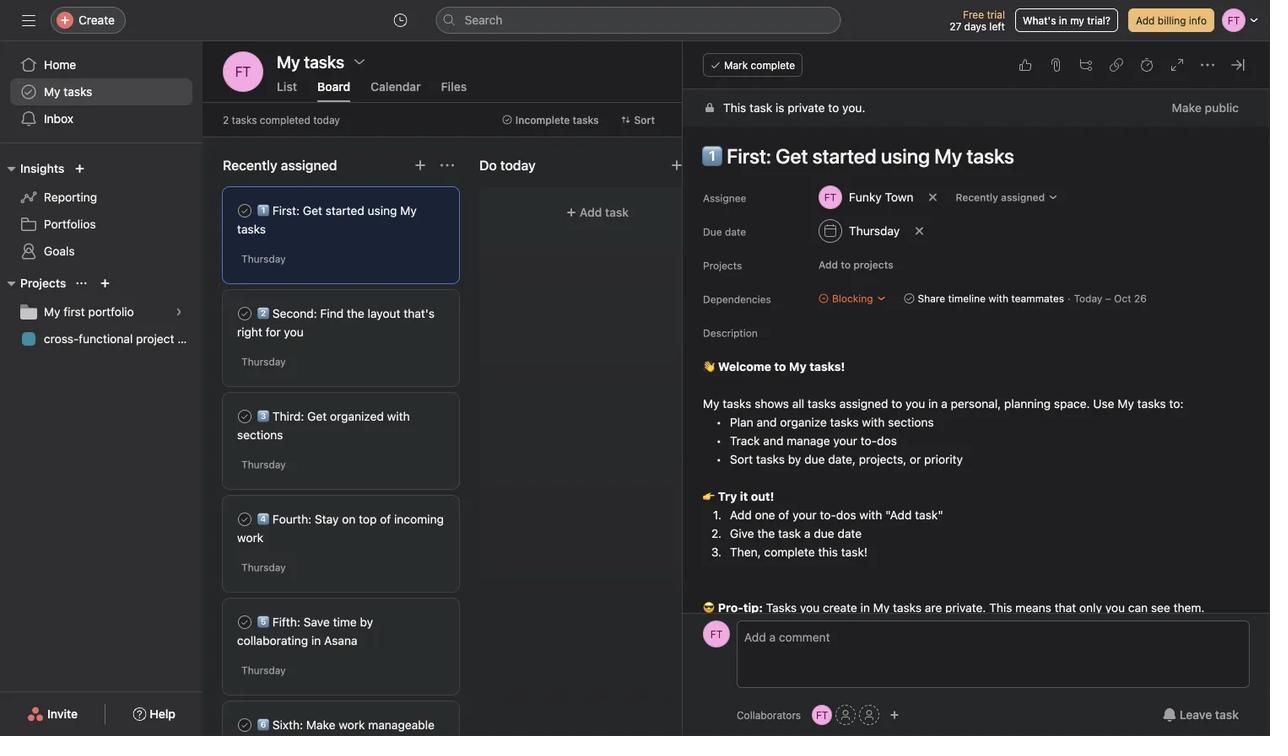Task type: locate. For each thing, give the bounding box(es) containing it.
them.
[[1174, 601, 1205, 615]]

help button
[[122, 700, 186, 730]]

you inside my tasks shows all tasks assigned to you in a personal, planning space. use my tasks to: plan and organize tasks with sections track and manage your to-dos sort tasks by due date, projects, or priority
[[906, 397, 925, 411]]

add inside 👉 try it out! add one of your to-dos with "add task" give the task a due date then, complete this task!
[[730, 508, 752, 522]]

0 horizontal spatial your
[[793, 508, 817, 522]]

with inside 👉 try it out! add one of your to-dos with "add task" give the task a due date then, complete this task!
[[859, 508, 882, 522]]

1 vertical spatial projects
[[20, 276, 66, 290]]

date inside 👉 try it out! add one of your to-dos with "add task" give the task a due date then, complete this task!
[[838, 527, 862, 541]]

0 horizontal spatial make
[[306, 719, 335, 733]]

trial
[[987, 8, 1005, 20]]

completed checkbox left 1️⃣
[[235, 201, 255, 221]]

task!
[[841, 546, 868, 560]]

my tasks
[[277, 51, 344, 71]]

due inside 👉 try it out! add one of your to-dos with "add task" give the task a due date then, complete this task!
[[814, 527, 834, 541]]

2 completed checkbox from the top
[[235, 510, 255, 530]]

1 vertical spatial work
[[339, 719, 365, 733]]

1️⃣ first: get started using my tasks dialog
[[683, 41, 1270, 737]]

1 vertical spatial to-
[[820, 508, 836, 522]]

completed checkbox for 5️⃣ fifth: save time by collaborating in asana
[[235, 613, 255, 633]]

mark complete button
[[703, 53, 803, 77]]

this left the "means"
[[989, 601, 1012, 615]]

0 horizontal spatial to-
[[820, 508, 836, 522]]

👋 welcome to my tasks!
[[703, 360, 845, 374]]

and right track
[[763, 434, 784, 448]]

by down manage
[[788, 453, 801, 467]]

attachments: add a file to this task, 1️⃣ first: get started using my tasks image
[[1049, 58, 1063, 72]]

0 vertical spatial your
[[833, 434, 857, 448]]

the
[[347, 307, 364, 321], [757, 527, 775, 541]]

1️⃣ first: get started using my tasks
[[237, 204, 417, 236]]

get inside 1️⃣ first: get started using my tasks
[[303, 204, 322, 218]]

projects down 'goals'
[[20, 276, 66, 290]]

date,
[[828, 453, 856, 467]]

shows
[[755, 397, 789, 411]]

0 horizontal spatial projects
[[20, 276, 66, 290]]

using
[[368, 204, 397, 218]]

plan
[[177, 332, 201, 346]]

1 horizontal spatial ft button
[[703, 621, 730, 648]]

to right welcome
[[774, 360, 786, 374]]

1 horizontal spatial the
[[757, 527, 775, 541]]

2️⃣ second: find the layout that's right for you
[[237, 307, 435, 339]]

completed image left the 3️⃣ on the bottom left of the page
[[235, 407, 255, 427]]

thursday button down 1️⃣
[[241, 253, 286, 265]]

0 vertical spatial the
[[347, 307, 364, 321]]

reporting link
[[10, 184, 192, 211]]

1 horizontal spatial to-
[[861, 434, 877, 448]]

portfolios
[[44, 217, 96, 231]]

0 vertical spatial by
[[788, 453, 801, 467]]

0 vertical spatial sort
[[634, 114, 655, 126]]

thursday down the 3️⃣ on the bottom left of the page
[[241, 459, 286, 471]]

1 vertical spatial sort
[[730, 453, 753, 467]]

by right time
[[360, 616, 373, 630]]

5 thursday button from the top
[[241, 665, 286, 677]]

in left my
[[1059, 14, 1067, 26]]

space.
[[1054, 397, 1090, 411]]

1 vertical spatial completed checkbox
[[235, 510, 255, 530]]

add
[[1136, 14, 1155, 26], [580, 205, 602, 219], [819, 259, 838, 271], [730, 508, 752, 522]]

0 vertical spatial completed checkbox
[[235, 304, 255, 324]]

"add
[[885, 508, 912, 522]]

add for add task
[[580, 205, 602, 219]]

completed image
[[235, 407, 255, 427], [235, 510, 255, 530], [235, 613, 255, 633], [235, 716, 255, 736]]

0 horizontal spatial sort
[[634, 114, 655, 126]]

0 horizontal spatial sections
[[237, 428, 283, 442]]

the down one
[[757, 527, 775, 541]]

create
[[823, 601, 857, 615]]

by inside my tasks shows all tasks assigned to you in a personal, planning space. use my tasks to: plan and organize tasks with sections track and manage your to-dos sort tasks by due date, projects, or priority
[[788, 453, 801, 467]]

1 horizontal spatial your
[[833, 434, 857, 448]]

1 completed checkbox from the top
[[235, 304, 255, 324]]

main content
[[683, 89, 1270, 737]]

27
[[950, 20, 961, 32]]

3 completed checkbox from the top
[[235, 716, 255, 736]]

funky
[[849, 190, 882, 204]]

projects
[[853, 259, 893, 271]]

left
[[989, 20, 1005, 32]]

1 vertical spatial dos
[[836, 508, 856, 522]]

1 vertical spatial completed image
[[235, 304, 255, 324]]

0 vertical spatial assigned
[[1001, 192, 1045, 203]]

tasks inside global element
[[64, 85, 92, 99]]

ft left list
[[235, 64, 251, 80]]

add task button
[[489, 197, 706, 228]]

private.
[[945, 601, 986, 615]]

create button
[[51, 7, 126, 34]]

in inside button
[[1059, 14, 1067, 26]]

what's in my trial?
[[1023, 14, 1111, 26]]

my right "use"
[[1118, 397, 1134, 411]]

date up task!
[[838, 527, 862, 541]]

0 vertical spatial completed image
[[235, 201, 255, 221]]

in left personal,
[[928, 397, 938, 411]]

my left first
[[44, 305, 60, 319]]

search button
[[436, 7, 841, 34]]

to inside 'button'
[[841, 259, 851, 271]]

files
[[441, 80, 467, 94]]

get right first:
[[303, 204, 322, 218]]

1 horizontal spatial work
[[339, 719, 365, 733]]

1 thursday button from the top
[[241, 253, 286, 265]]

make right the sixth:
[[306, 719, 335, 733]]

the right the find
[[347, 307, 364, 321]]

complete right mark
[[751, 59, 795, 71]]

add inside button
[[580, 205, 602, 219]]

0 vertical spatial due
[[804, 453, 825, 467]]

today
[[313, 114, 340, 126]]

my inside 1️⃣ first: get started using my tasks
[[400, 204, 417, 218]]

ft button down 😎 on the right bottom of page
[[703, 621, 730, 648]]

0 horizontal spatial a
[[804, 527, 811, 541]]

2 completed checkbox from the top
[[235, 407, 255, 427]]

task
[[749, 101, 772, 115], [605, 205, 629, 219], [778, 527, 801, 541], [1215, 708, 1239, 722]]

1 vertical spatial by
[[360, 616, 373, 630]]

complete left this
[[764, 546, 815, 560]]

0 horizontal spatial assigned
[[839, 397, 888, 411]]

3️⃣ third: get organized with sections
[[237, 410, 410, 442]]

show options, current sort, top image
[[76, 278, 86, 289]]

with right the timeline
[[989, 293, 1009, 305]]

tasks up plan at the right bottom
[[723, 397, 751, 411]]

4 completed image from the top
[[235, 716, 255, 736]]

0 horizontal spatial by
[[360, 616, 373, 630]]

dos up task!
[[836, 508, 856, 522]]

you inside 2️⃣ second: find the layout that's right for you
[[284, 325, 304, 339]]

free trial 27 days left
[[950, 8, 1005, 32]]

complete inside 👉 try it out! add one of your to-dos with "add task" give the task a due date then, complete this task!
[[764, 546, 815, 560]]

2 vertical spatial ft button
[[812, 706, 832, 726]]

board
[[317, 80, 350, 94]]

get inside 3️⃣ third: get organized with sections
[[307, 410, 327, 424]]

1 vertical spatial get
[[307, 410, 327, 424]]

0 likes. click to like this task image
[[1019, 58, 1032, 72]]

sections inside 3️⃣ third: get organized with sections
[[237, 428, 283, 442]]

0 horizontal spatial this
[[723, 101, 746, 115]]

in inside 5️⃣ fifth: save time by collaborating in asana
[[311, 634, 321, 648]]

layout
[[368, 307, 400, 321]]

your up date,
[[833, 434, 857, 448]]

days
[[964, 20, 987, 32]]

thursday down "4️⃣"
[[241, 562, 286, 574]]

3 thursday button from the top
[[241, 459, 286, 471]]

planning
[[1004, 397, 1051, 411]]

4 thursday button from the top
[[241, 562, 286, 574]]

0 vertical spatial projects
[[703, 260, 742, 272]]

tasks right all at the right of the page
[[808, 397, 836, 411]]

thursday down collaborating
[[241, 665, 286, 677]]

pro-
[[718, 601, 743, 615]]

sections up or
[[888, 416, 934, 430]]

0 vertical spatial ft
[[235, 64, 251, 80]]

completed image for 3️⃣ third: get organized with sections
[[235, 407, 255, 427]]

first:
[[272, 204, 300, 218]]

0 horizontal spatial dos
[[836, 508, 856, 522]]

add to projects
[[819, 259, 893, 271]]

0 horizontal spatial ft
[[235, 64, 251, 80]]

0 vertical spatial dos
[[877, 434, 897, 448]]

see details, my first portfolio image
[[174, 307, 184, 317]]

0 vertical spatial work
[[237, 531, 263, 545]]

task for add
[[605, 205, 629, 219]]

collaborators
[[737, 710, 801, 722]]

2 completed image from the top
[[235, 510, 255, 530]]

assigned right the recently
[[1001, 192, 1045, 203]]

0 vertical spatial a
[[941, 397, 948, 411]]

to left you. in the right of the page
[[828, 101, 839, 115]]

add for add to projects
[[819, 259, 838, 271]]

leave task button
[[1152, 700, 1250, 731]]

1 horizontal spatial projects
[[703, 260, 742, 272]]

2 thursday button from the top
[[241, 356, 286, 368]]

tasks down 1️⃣
[[237, 222, 266, 236]]

insights element
[[0, 154, 203, 268]]

1 horizontal spatial of
[[778, 508, 789, 522]]

1 vertical spatial completed checkbox
[[235, 407, 255, 427]]

1 horizontal spatial a
[[941, 397, 948, 411]]

collaborating
[[237, 634, 308, 648]]

2 vertical spatial ft
[[816, 710, 828, 722]]

my up inbox
[[44, 85, 60, 99]]

1 horizontal spatial make
[[1172, 101, 1202, 115]]

of right one
[[778, 508, 789, 522]]

thursday button for 3️⃣
[[241, 459, 286, 471]]

more section actions image
[[441, 159, 454, 172]]

2 completed image from the top
[[235, 304, 255, 324]]

1 vertical spatial ft button
[[703, 621, 730, 648]]

completed image left "4️⃣"
[[235, 510, 255, 530]]

completed checkbox for 4️⃣ fourth: stay on top of incoming work
[[235, 510, 255, 530]]

home link
[[10, 51, 192, 78]]

due down manage
[[804, 453, 825, 467]]

1 vertical spatial ft
[[710, 629, 723, 641]]

ft button left list
[[223, 51, 263, 92]]

thursday button down for
[[241, 356, 286, 368]]

and down "shows"
[[757, 416, 777, 430]]

1 horizontal spatial by
[[788, 453, 801, 467]]

see
[[1151, 601, 1170, 615]]

2 vertical spatial completed checkbox
[[235, 716, 255, 736]]

mark complete
[[724, 59, 795, 71]]

to up projects,
[[891, 397, 902, 411]]

0 horizontal spatial date
[[725, 226, 746, 238]]

1 horizontal spatial dos
[[877, 434, 897, 448]]

to left projects
[[841, 259, 851, 271]]

2 vertical spatial completed checkbox
[[235, 613, 255, 633]]

thursday down 1️⃣
[[241, 253, 286, 265]]

1 vertical spatial your
[[793, 508, 817, 522]]

date right due
[[725, 226, 746, 238]]

funky town
[[849, 190, 914, 204]]

due
[[703, 226, 722, 238]]

tasks right 2
[[232, 114, 257, 126]]

you down "second:"
[[284, 325, 304, 339]]

completed checkbox left the 3️⃣ on the bottom left of the page
[[235, 407, 255, 427]]

0 vertical spatial to-
[[861, 434, 877, 448]]

completed image left 6️⃣
[[235, 716, 255, 736]]

1 vertical spatial due
[[814, 527, 834, 541]]

task"
[[915, 508, 943, 522]]

1 completed image from the top
[[235, 407, 255, 427]]

make
[[1172, 101, 1202, 115], [306, 719, 335, 733]]

26
[[1134, 293, 1147, 305]]

with inside 3️⃣ third: get organized with sections
[[387, 410, 410, 424]]

with left "add
[[859, 508, 882, 522]]

1 horizontal spatial this
[[989, 601, 1012, 615]]

to inside my tasks shows all tasks assigned to you in a personal, planning space. use my tasks to: plan and organize tasks with sections track and manage your to-dos sort tasks by due date, projects, or priority
[[891, 397, 902, 411]]

1 horizontal spatial assigned
[[1001, 192, 1045, 203]]

1 horizontal spatial date
[[838, 527, 862, 541]]

assigned down tasks! at right
[[839, 397, 888, 411]]

completed image for 2️⃣ second: find the layout that's right for you
[[235, 304, 255, 324]]

second:
[[272, 307, 317, 321]]

completed checkbox left 6️⃣
[[235, 716, 255, 736]]

completed checkbox left 5️⃣
[[235, 613, 255, 633]]

this
[[723, 101, 746, 115], [989, 601, 1012, 615]]

Completed checkbox
[[235, 201, 255, 221], [235, 407, 255, 427], [235, 716, 255, 736]]

add task image
[[414, 159, 427, 172]]

0 vertical spatial get
[[303, 204, 322, 218]]

work left the manageable
[[339, 719, 365, 733]]

thursday button for 2️⃣
[[241, 356, 286, 368]]

2 horizontal spatial ft
[[816, 710, 828, 722]]

tasks down home
[[64, 85, 92, 99]]

0 vertical spatial completed checkbox
[[235, 201, 255, 221]]

mark
[[724, 59, 748, 71]]

date
[[725, 226, 746, 238], [838, 527, 862, 541]]

0 horizontal spatial ft button
[[223, 51, 263, 92]]

1 vertical spatial complete
[[764, 546, 815, 560]]

1 horizontal spatial sort
[[730, 453, 753, 467]]

blocking
[[832, 293, 873, 305]]

a inside 👉 try it out! add one of your to-dos with "add task" give the task a due date then, complete this task!
[[804, 527, 811, 541]]

completed checkbox for 2️⃣ second: find the layout that's right for you
[[235, 304, 255, 324]]

1 completed checkbox from the top
[[235, 201, 255, 221]]

dos up projects,
[[877, 434, 897, 448]]

1 vertical spatial date
[[838, 527, 862, 541]]

thursday for 5️⃣ fifth: save time by collaborating in asana
[[241, 665, 286, 677]]

you up or
[[906, 397, 925, 411]]

tasks right incomplete
[[573, 114, 599, 126]]

5️⃣ fifth: save time by collaborating in asana
[[237, 616, 373, 648]]

with right organized
[[387, 410, 410, 424]]

of right "top"
[[380, 513, 391, 527]]

3 completed image from the top
[[235, 613, 255, 633]]

0 horizontal spatial work
[[237, 531, 263, 545]]

projects down due date
[[703, 260, 742, 272]]

full screen image
[[1171, 58, 1184, 72]]

1 vertical spatial a
[[804, 527, 811, 541]]

1 vertical spatial this
[[989, 601, 1012, 615]]

projects inside main content
[[703, 260, 742, 272]]

to- up projects,
[[861, 434, 877, 448]]

1 vertical spatial assigned
[[839, 397, 888, 411]]

ft button
[[223, 51, 263, 92], [703, 621, 730, 648], [812, 706, 832, 726]]

0 vertical spatial make
[[1172, 101, 1202, 115]]

1 horizontal spatial sections
[[888, 416, 934, 430]]

thursday up projects
[[849, 224, 900, 238]]

0 vertical spatial ft button
[[223, 51, 263, 92]]

1 horizontal spatial ft
[[710, 629, 723, 641]]

get right third:
[[307, 410, 327, 424]]

make left public
[[1172, 101, 1202, 115]]

0 vertical spatial this
[[723, 101, 746, 115]]

thursday button for 5️⃣
[[241, 665, 286, 677]]

thursday button down collaborating
[[241, 665, 286, 677]]

teammates
[[1011, 293, 1064, 305]]

Completed checkbox
[[235, 304, 255, 324], [235, 510, 255, 530], [235, 613, 255, 633]]

to
[[828, 101, 839, 115], [841, 259, 851, 271], [774, 360, 786, 374], [891, 397, 902, 411]]

ft down 😎 on the right bottom of page
[[710, 629, 723, 641]]

try
[[718, 490, 737, 504]]

1 vertical spatial the
[[757, 527, 775, 541]]

completed checkbox left "4️⃣"
[[235, 510, 255, 530]]

0 horizontal spatial of
[[380, 513, 391, 527]]

portfolios link
[[10, 211, 192, 238]]

completed image left 2️⃣
[[235, 304, 255, 324]]

thursday down for
[[241, 356, 286, 368]]

thursday inside dropdown button
[[849, 224, 900, 238]]

get for first:
[[303, 204, 322, 218]]

hide sidebar image
[[22, 14, 35, 27]]

more actions for this task image
[[1201, 58, 1214, 72]]

1 completed image from the top
[[235, 201, 255, 221]]

completed image left 5️⃣
[[235, 613, 255, 633]]

your inside my tasks shows all tasks assigned to you in a personal, planning space. use my tasks to: plan and organize tasks with sections track and manage your to-dos sort tasks by due date, projects, or priority
[[833, 434, 857, 448]]

sort inside my tasks shows all tasks assigned to you in a personal, planning space. use my tasks to: plan and organize tasks with sections track and manage your to-dos sort tasks by due date, projects, or priority
[[730, 453, 753, 467]]

ft right collaborators
[[816, 710, 828, 722]]

my
[[44, 85, 60, 99], [400, 204, 417, 218], [44, 305, 60, 319], [789, 360, 807, 374], [703, 397, 719, 411], [1118, 397, 1134, 411], [873, 601, 890, 615]]

due up this
[[814, 527, 834, 541]]

your right one
[[793, 508, 817, 522]]

work down "4️⃣"
[[237, 531, 263, 545]]

thursday button down "4️⃣"
[[241, 562, 286, 574]]

completed image left 1️⃣
[[235, 201, 255, 221]]

due date
[[703, 226, 746, 238]]

my first portfolio link
[[10, 299, 192, 326]]

portfolio
[[88, 305, 134, 319]]

with up projects,
[[862, 416, 885, 430]]

completed checkbox left 2️⃣
[[235, 304, 255, 324]]

top
[[359, 513, 377, 527]]

assigned inside dropdown button
[[1001, 192, 1045, 203]]

tasks inside dropdown button
[[573, 114, 599, 126]]

0 horizontal spatial the
[[347, 307, 364, 321]]

third:
[[272, 410, 304, 424]]

this down mark
[[723, 101, 746, 115]]

thursday button down the 3️⃣ on the bottom left of the page
[[241, 459, 286, 471]]

task inside 👉 try it out! add one of your to-dos with "add task" give the task a due date then, complete this task!
[[778, 527, 801, 541]]

sections down the 3️⃣ on the bottom left of the page
[[237, 428, 283, 442]]

3 completed checkbox from the top
[[235, 613, 255, 633]]

in down save
[[311, 634, 321, 648]]

started
[[326, 204, 364, 218]]

to- up this
[[820, 508, 836, 522]]

completed image
[[235, 201, 255, 221], [235, 304, 255, 324]]

assignee
[[703, 192, 746, 204]]

with inside my tasks shows all tasks assigned to you in a personal, planning space. use my tasks to: plan and organize tasks with sections track and manage your to-dos sort tasks by due date, projects, or priority
[[862, 416, 885, 430]]

project
[[136, 332, 174, 346]]

😎
[[703, 601, 715, 615]]

ft button right collaborators
[[812, 706, 832, 726]]

complete inside button
[[751, 59, 795, 71]]

1 vertical spatial make
[[306, 719, 335, 733]]

my right "using"
[[400, 204, 417, 218]]

incomplete
[[515, 114, 570, 126]]

do today
[[479, 157, 536, 173]]

0 vertical spatial complete
[[751, 59, 795, 71]]



Task type: describe. For each thing, give the bounding box(es) containing it.
you.
[[842, 101, 865, 115]]

show options image
[[353, 55, 366, 68]]

my tasks link
[[10, 78, 192, 105]]

add task image
[[670, 159, 684, 172]]

main content containing this task is private to you.
[[683, 89, 1270, 737]]

my right create
[[873, 601, 890, 615]]

ft for collaborators
[[710, 629, 723, 641]]

Task Name text field
[[691, 137, 1250, 176]]

clear due date image
[[914, 226, 924, 236]]

thursday for 4️⃣ fourth: stay on top of incoming work
[[241, 562, 286, 574]]

out!
[[751, 490, 774, 504]]

blocking button
[[811, 287, 894, 311]]

are
[[925, 601, 942, 615]]

completed image for 6️⃣ sixth: make work manageable
[[235, 716, 255, 736]]

completed checkbox for 1️⃣ first: get started using my tasks
[[235, 201, 255, 221]]

add or remove collaborators image
[[890, 711, 900, 721]]

recently assigned button
[[948, 186, 1066, 209]]

free
[[963, 8, 984, 20]]

tip:
[[743, 601, 763, 615]]

2 horizontal spatial ft button
[[812, 706, 832, 726]]

projects button
[[0, 273, 66, 294]]

board link
[[317, 80, 350, 102]]

in inside my tasks shows all tasks assigned to you in a personal, planning space. use my tasks to: plan and organize tasks with sections track and manage your to-dos sort tasks by due date, projects, or priority
[[928, 397, 938, 411]]

my down 👋
[[703, 397, 719, 411]]

tasks inside 1️⃣ first: get started using my tasks
[[237, 222, 266, 236]]

leave
[[1180, 708, 1212, 722]]

my inside projects element
[[44, 305, 60, 319]]

4️⃣ fourth: stay on top of incoming work
[[237, 513, 444, 545]]

sections inside my tasks shows all tasks assigned to you in a personal, planning space. use my tasks to: plan and organize tasks with sections track and manage your to-dos sort tasks by due date, projects, or priority
[[888, 416, 934, 430]]

to- inside 👉 try it out! add one of your to-dos with "add task" give the task a due date then, complete this task!
[[820, 508, 836, 522]]

timeline
[[948, 293, 986, 305]]

completed
[[260, 114, 310, 126]]

make public
[[1172, 101, 1239, 115]]

inbox
[[44, 112, 73, 126]]

this
[[818, 546, 838, 560]]

add to projects button
[[811, 253, 901, 277]]

toggle harvest integration image
[[1140, 58, 1154, 72]]

completed checkbox for 6️⃣ sixth: make work manageable
[[235, 716, 255, 736]]

ft button for collaborators
[[703, 621, 730, 648]]

cross-functional project plan
[[44, 332, 201, 346]]

👋
[[703, 360, 715, 374]]

that
[[1055, 601, 1076, 615]]

new image
[[75, 164, 85, 174]]

tasks left "are"
[[893, 601, 922, 615]]

today
[[1074, 293, 1103, 305]]

history image
[[394, 14, 407, 27]]

track
[[730, 434, 760, 448]]

your inside 👉 try it out! add one of your to-dos with "add task" give the task a due date then, complete this task!
[[793, 508, 817, 522]]

list
[[277, 80, 297, 94]]

insights
[[20, 162, 64, 176]]

tasks down track
[[756, 453, 785, 467]]

copy task link image
[[1110, 58, 1123, 72]]

share
[[918, 293, 945, 305]]

fifth:
[[272, 616, 300, 630]]

in right create
[[860, 601, 870, 615]]

my left tasks! at right
[[789, 360, 807, 374]]

manage
[[787, 434, 830, 448]]

completed image for 5️⃣ fifth: save time by collaborating in asana
[[235, 613, 255, 633]]

sixth:
[[272, 719, 303, 733]]

search list box
[[436, 7, 841, 34]]

tasks left the to:
[[1137, 397, 1166, 411]]

👉 try it out! add one of your to-dos with "add task" give the task a due date then, complete this task!
[[703, 490, 943, 560]]

task for this
[[749, 101, 772, 115]]

my tasks shows all tasks assigned to you in a personal, planning space. use my tasks to: plan and organize tasks with sections track and manage your to-dos sort tasks by due date, projects, or priority
[[703, 397, 1184, 467]]

this inside 'description' "document"
[[989, 601, 1012, 615]]

make inside button
[[1172, 101, 1202, 115]]

recently
[[956, 192, 998, 203]]

insights button
[[0, 159, 64, 179]]

incomplete tasks button
[[494, 108, 606, 132]]

6️⃣
[[257, 719, 269, 733]]

give
[[730, 527, 754, 541]]

invite button
[[16, 700, 89, 730]]

invite
[[47, 708, 78, 722]]

global element
[[0, 41, 203, 143]]

use
[[1093, 397, 1114, 411]]

town
[[885, 190, 914, 204]]

tasks!
[[809, 360, 845, 374]]

this task is private to you.
[[723, 101, 865, 115]]

ft button for 2 tasks completed today
[[223, 51, 263, 92]]

thursday button
[[811, 216, 907, 246]]

the inside 👉 try it out! add one of your to-dos with "add task" give the task a due date then, complete this task!
[[757, 527, 775, 541]]

😎 pro-tip: tasks you create in my tasks are private. this means that only you can see them.
[[703, 601, 1205, 615]]

means
[[1015, 601, 1051, 615]]

new project or portfolio image
[[100, 278, 110, 289]]

sort button
[[613, 108, 662, 132]]

of inside 4️⃣ fourth: stay on top of incoming work
[[380, 513, 391, 527]]

add billing info button
[[1128, 8, 1214, 32]]

description document
[[684, 358, 1250, 618]]

billing
[[1158, 14, 1186, 26]]

to:
[[1169, 397, 1184, 411]]

files link
[[441, 80, 467, 102]]

description
[[703, 327, 758, 339]]

by inside 5️⃣ fifth: save time by collaborating in asana
[[360, 616, 373, 630]]

add subtask image
[[1079, 58, 1093, 72]]

right
[[237, 325, 262, 339]]

get for third:
[[307, 410, 327, 424]]

tasks up date,
[[830, 416, 859, 430]]

organize
[[780, 416, 827, 430]]

3️⃣
[[257, 410, 269, 424]]

the inside 2️⃣ second: find the layout that's right for you
[[347, 307, 364, 321]]

work inside 4️⃣ fourth: stay on top of incoming work
[[237, 531, 263, 545]]

projects element
[[0, 268, 203, 356]]

time
[[333, 616, 357, 630]]

0 vertical spatial date
[[725, 226, 746, 238]]

completed image for 4️⃣ fourth: stay on top of incoming work
[[235, 510, 255, 530]]

thursday for 3️⃣ third: get organized with sections
[[241, 459, 286, 471]]

a inside my tasks shows all tasks assigned to you in a personal, planning space. use my tasks to: plan and organize tasks with sections track and manage your to-dos sort tasks by due date, projects, or priority
[[941, 397, 948, 411]]

manageable
[[368, 719, 435, 733]]

to- inside my tasks shows all tasks assigned to you in a personal, planning space. use my tasks to: plan and organize tasks with sections track and manage your to-dos sort tasks by due date, projects, or priority
[[861, 434, 877, 448]]

add for add billing info
[[1136, 14, 1155, 26]]

4️⃣
[[257, 513, 269, 527]]

you left can
[[1105, 601, 1125, 615]]

1 vertical spatial and
[[763, 434, 784, 448]]

completed image for 1️⃣ first: get started using my tasks
[[235, 201, 255, 221]]

task for leave
[[1215, 708, 1239, 722]]

ft for 2 tasks completed today
[[235, 64, 251, 80]]

asana
[[324, 634, 357, 648]]

today – oct 26
[[1074, 293, 1147, 305]]

thursday for 2️⃣ second: find the layout that's right for you
[[241, 356, 286, 368]]

completed checkbox for 3️⃣ third: get organized with sections
[[235, 407, 255, 427]]

list link
[[277, 80, 297, 102]]

cross-functional project plan link
[[10, 326, 201, 353]]

close details image
[[1231, 58, 1245, 72]]

only
[[1079, 601, 1102, 615]]

calendar link
[[371, 80, 421, 102]]

first
[[64, 305, 85, 319]]

0 vertical spatial and
[[757, 416, 777, 430]]

assigned inside my tasks shows all tasks assigned to you in a personal, planning space. use my tasks to: plan and organize tasks with sections track and manage your to-dos sort tasks by due date, projects, or priority
[[839, 397, 888, 411]]

make public button
[[1161, 93, 1250, 123]]

you right tasks
[[800, 601, 820, 615]]

it
[[740, 490, 748, 504]]

find
[[320, 307, 344, 321]]

my tasks
[[44, 85, 92, 99]]

info
[[1189, 14, 1207, 26]]

projects inside projects "dropdown button"
[[20, 276, 66, 290]]

thursday button for 4️⃣
[[241, 562, 286, 574]]

my inside global element
[[44, 85, 60, 99]]

dos inside 👉 try it out! add one of your to-dos with "add task" give the task a due date then, complete this task!
[[836, 508, 856, 522]]

reporting
[[44, 190, 97, 204]]

sort inside sort dropdown button
[[634, 114, 655, 126]]

that's
[[404, 307, 435, 321]]

dos inside my tasks shows all tasks assigned to you in a personal, planning space. use my tasks to: plan and organize tasks with sections track and manage your to-dos sort tasks by due date, projects, or priority
[[877, 434, 897, 448]]

or
[[910, 453, 921, 467]]

incoming
[[394, 513, 444, 527]]

of inside 👉 try it out! add one of your to-dos with "add task" give the task a due date then, complete this task!
[[778, 508, 789, 522]]

due inside my tasks shows all tasks assigned to you in a personal, planning space. use my tasks to: plan and organize tasks with sections track and manage your to-dos sort tasks by due date, projects, or priority
[[804, 453, 825, 467]]

remove assignee image
[[928, 192, 938, 203]]

one
[[755, 508, 775, 522]]

trial?
[[1087, 14, 1111, 26]]



Task type: vqa. For each thing, say whether or not it's contained in the screenshot.
Search
yes



